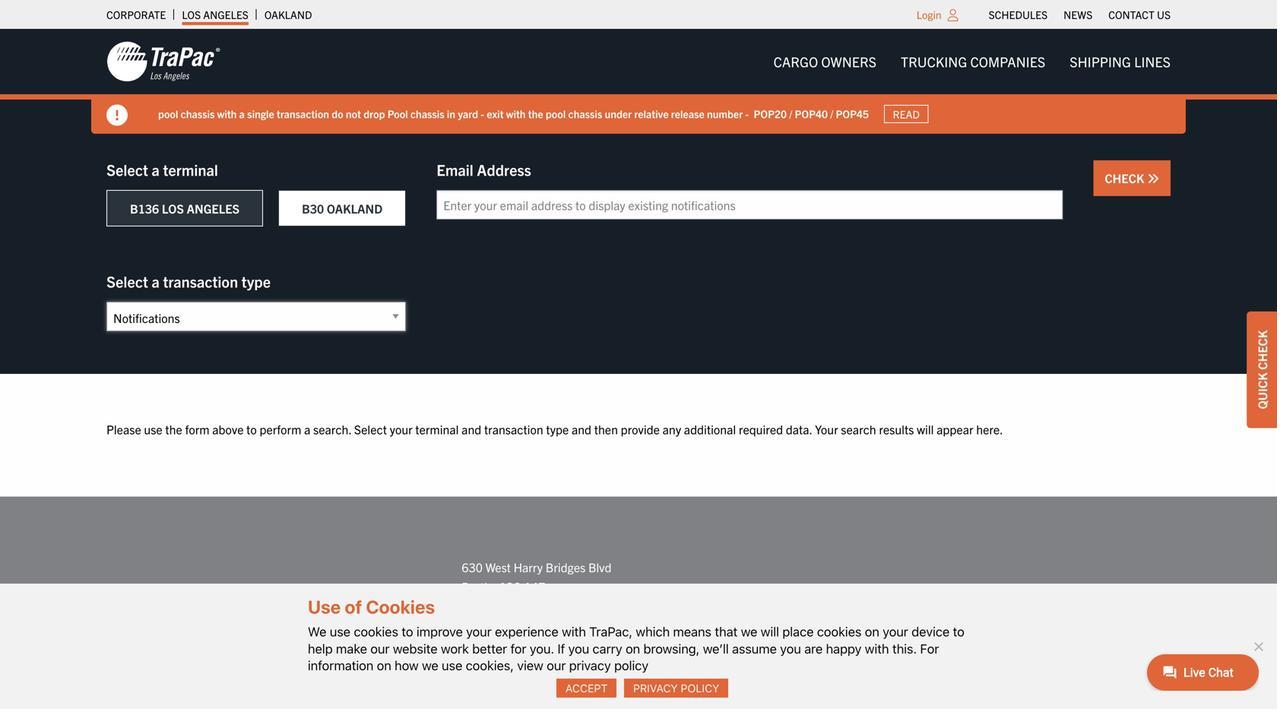 Task type: vqa. For each thing, say whether or not it's contained in the screenshot.
the Service:
no



Task type: describe. For each thing, give the bounding box(es) containing it.
read
[[893, 107, 920, 121]]

select a transaction type
[[106, 272, 271, 291]]

a left search.
[[304, 422, 311, 437]]

corporate
[[106, 8, 166, 21]]

make
[[336, 641, 367, 657]]

1 horizontal spatial will
[[917, 422, 934, 437]]

1 vertical spatial code:
[[487, 657, 516, 672]]

release
[[671, 107, 705, 121]]

privacy
[[634, 682, 678, 695]]

oakland link
[[265, 4, 312, 25]]

footer containing 630 west harry bridges blvd
[[0, 497, 1278, 710]]

with right exit
[[506, 107, 526, 121]]

port
[[462, 657, 484, 672]]

check inside "quick check" link
[[1255, 331, 1270, 370]]

1 and from the left
[[462, 422, 482, 437]]

1 - from the left
[[481, 107, 484, 121]]

berths
[[462, 579, 497, 595]]

1 horizontal spatial your
[[466, 625, 492, 640]]

firms code:  y258 port code:  2704
[[462, 638, 554, 672]]

of
[[345, 597, 362, 618]]

0 vertical spatial we
[[741, 625, 758, 640]]

how
[[395, 658, 419, 673]]

solid image
[[1148, 173, 1160, 185]]

perform
[[260, 422, 301, 437]]

0 vertical spatial oakland
[[265, 8, 312, 21]]

we
[[308, 625, 327, 640]]

136-
[[500, 579, 525, 595]]

contact us
[[1109, 8, 1171, 21]]

work
[[441, 641, 469, 657]]

a down b136 in the left of the page
[[152, 272, 160, 291]]

bridges
[[546, 560, 586, 575]]

select for select a transaction type
[[106, 272, 148, 291]]

corporate link
[[106, 4, 166, 25]]

schedules link
[[989, 4, 1048, 25]]

experience
[[495, 625, 559, 640]]

improve
[[417, 625, 463, 640]]

trucking companies link
[[889, 46, 1058, 77]]

b30
[[302, 201, 324, 216]]

are
[[805, 641, 823, 657]]

0 horizontal spatial your
[[390, 422, 413, 437]]

1 you from the left
[[569, 641, 590, 657]]

2 vertical spatial on
[[377, 658, 392, 673]]

2 and from the left
[[572, 422, 592, 437]]

view
[[517, 658, 544, 673]]

1 vertical spatial on
[[626, 641, 641, 657]]

here.
[[977, 422, 1004, 437]]

2 vertical spatial angeles
[[327, 609, 380, 624]]

select a terminal
[[106, 160, 218, 179]]

additional
[[684, 422, 736, 437]]

1 horizontal spatial to
[[402, 625, 413, 640]]

b136
[[130, 201, 159, 216]]

that
[[715, 625, 738, 640]]

0 horizontal spatial the
[[165, 422, 182, 437]]

accept link
[[557, 679, 617, 698]]

for
[[511, 641, 527, 657]]

check button
[[1094, 160, 1171, 196]]

data.
[[786, 422, 813, 437]]

1 horizontal spatial oakland
[[327, 201, 383, 216]]

los angeles link
[[182, 4, 249, 25]]

1 vertical spatial our
[[547, 658, 566, 673]]

y258
[[526, 638, 554, 653]]

you.
[[530, 641, 555, 657]]

0 vertical spatial transaction
[[277, 107, 329, 121]]

please
[[106, 422, 141, 437]]

schedules
[[989, 8, 1048, 21]]

solid image
[[106, 105, 128, 126]]

which
[[636, 625, 670, 640]]

light image
[[948, 9, 959, 21]]

2 / from the left
[[831, 107, 834, 121]]

blvd
[[589, 560, 612, 575]]

information
[[308, 658, 374, 673]]

630
[[462, 560, 483, 575]]

accept
[[566, 682, 608, 695]]

menu bar containing schedules
[[981, 4, 1179, 25]]

2 horizontal spatial on
[[865, 625, 880, 640]]

with up if
[[562, 625, 586, 640]]

2704
[[519, 657, 546, 672]]

0 vertical spatial use
[[144, 422, 163, 437]]

trucking
[[901, 53, 968, 70]]

shipping lines
[[1070, 53, 1171, 70]]

companies
[[971, 53, 1046, 70]]

pop20
[[754, 107, 787, 121]]

device
[[912, 625, 950, 640]]

pool chassis with a single transaction  do not drop pool chassis in yard -  exit with the pool chassis under relative release number -  pop20 / pop40 / pop45
[[158, 107, 869, 121]]

relative
[[635, 107, 669, 121]]

147
[[525, 579, 546, 595]]

policy
[[681, 682, 720, 695]]

west
[[486, 560, 511, 575]]

for
[[921, 641, 940, 657]]

pop45
[[836, 107, 869, 121]]

shipping lines link
[[1058, 46, 1183, 77]]

2 pool from the left
[[546, 107, 566, 121]]

0 horizontal spatial to
[[247, 422, 257, 437]]

pool
[[388, 107, 408, 121]]

2 - from the left
[[746, 107, 749, 121]]

news link
[[1064, 4, 1093, 25]]

number
[[707, 107, 743, 121]]

happy
[[826, 641, 862, 657]]

appear
[[937, 422, 974, 437]]

cookies,
[[466, 658, 514, 673]]



Task type: locate. For each thing, give the bounding box(es) containing it.
this.
[[893, 641, 917, 657]]

0 horizontal spatial we
[[422, 658, 439, 673]]

0 vertical spatial will
[[917, 422, 934, 437]]

on up policy
[[626, 641, 641, 657]]

1 vertical spatial use
[[330, 625, 351, 640]]

our down if
[[547, 658, 566, 673]]

will inside use of cookies we use cookies to improve your experience with trapac, which means that we will place cookies on your device to help make our website work better for you. if you carry on browsing, we'll assume you are happy with this. for information on how we use cookies, view our privacy policy
[[761, 625, 780, 640]]

2 vertical spatial use
[[442, 658, 463, 673]]

chassis left in
[[411, 107, 445, 121]]

los angeles inside footer
[[302, 609, 380, 624]]

los angeles up los angeles image
[[182, 8, 249, 21]]

Email Address email field
[[437, 190, 1064, 220]]

angeles
[[203, 8, 249, 21], [187, 201, 240, 216], [327, 609, 380, 624]]

1 horizontal spatial we
[[741, 625, 758, 640]]

0 horizontal spatial los angeles
[[182, 8, 249, 21]]

quick check link
[[1247, 312, 1278, 428]]

2 you from the left
[[781, 641, 802, 657]]

on left how at left
[[377, 658, 392, 673]]

0 horizontal spatial our
[[371, 641, 390, 657]]

1 vertical spatial select
[[106, 272, 148, 291]]

with
[[217, 107, 237, 121], [506, 107, 526, 121], [562, 625, 586, 640], [865, 641, 890, 657]]

select up b136 in the left of the page
[[106, 160, 148, 179]]

login link
[[917, 8, 942, 21]]

1 horizontal spatial on
[[626, 641, 641, 657]]

0 horizontal spatial type
[[242, 272, 271, 291]]

2 vertical spatial select
[[354, 422, 387, 437]]

/ right pop20
[[790, 107, 793, 121]]

chassis left "under"
[[569, 107, 603, 121]]

1 vertical spatial check
[[1255, 331, 1270, 370]]

2 vertical spatial los
[[302, 609, 325, 624]]

1 vertical spatial oakland
[[327, 201, 383, 216]]

chassis down los angeles image
[[181, 107, 215, 121]]

use up make
[[330, 625, 351, 640]]

0 horizontal spatial you
[[569, 641, 590, 657]]

email address
[[437, 160, 531, 179]]

2 horizontal spatial chassis
[[569, 107, 603, 121]]

0 vertical spatial code:
[[494, 638, 523, 653]]

cargo owners
[[774, 53, 877, 70]]

0 vertical spatial los
[[182, 8, 201, 21]]

lines
[[1135, 53, 1171, 70]]

0 vertical spatial check
[[1105, 170, 1148, 186]]

to
[[247, 422, 257, 437], [402, 625, 413, 640], [953, 625, 965, 640]]

will up assume
[[761, 625, 780, 640]]

your
[[390, 422, 413, 437], [466, 625, 492, 640], [883, 625, 909, 640]]

0 vertical spatial los angeles
[[182, 8, 249, 21]]

1 vertical spatial transaction
[[163, 272, 238, 291]]

1 horizontal spatial our
[[547, 658, 566, 673]]

0 vertical spatial our
[[371, 641, 390, 657]]

1 vertical spatial we
[[422, 658, 439, 673]]

1 horizontal spatial -
[[746, 107, 749, 121]]

los angeles
[[182, 8, 249, 21], [302, 609, 380, 624]]

chassis
[[181, 107, 215, 121], [411, 107, 445, 121], [569, 107, 603, 121]]

code: up cookies,
[[494, 638, 523, 653]]

your right search.
[[390, 422, 413, 437]]

oakland
[[265, 8, 312, 21], [327, 201, 383, 216]]

assume
[[732, 641, 777, 657]]

1 vertical spatial type
[[546, 422, 569, 437]]

1 horizontal spatial you
[[781, 641, 802, 657]]

1 horizontal spatial los angeles
[[302, 609, 380, 624]]

menu bar down light icon
[[762, 46, 1183, 77]]

banner
[[0, 29, 1278, 134]]

1 chassis from the left
[[181, 107, 215, 121]]

1 vertical spatial will
[[761, 625, 780, 640]]

above
[[212, 422, 244, 437]]

angeles down select a terminal
[[187, 201, 240, 216]]

yard
[[458, 107, 478, 121]]

0 vertical spatial terminal
[[163, 160, 218, 179]]

cookies up make
[[354, 625, 399, 640]]

los angeles up we
[[302, 609, 380, 624]]

0 horizontal spatial oakland
[[265, 8, 312, 21]]

us
[[1158, 8, 1171, 21]]

2 horizontal spatial your
[[883, 625, 909, 640]]

code: down better
[[487, 657, 516, 672]]

you right if
[[569, 641, 590, 657]]

shipping
[[1070, 53, 1132, 70]]

with left the this.
[[865, 641, 890, 657]]

footer
[[0, 497, 1278, 710]]

0 horizontal spatial /
[[790, 107, 793, 121]]

quick check
[[1255, 331, 1270, 409]]

use down "work"
[[442, 658, 463, 673]]

drop
[[364, 107, 385, 121]]

1 vertical spatial terminal
[[416, 422, 459, 437]]

3 chassis from the left
[[569, 107, 603, 121]]

2 horizontal spatial to
[[953, 625, 965, 640]]

you down place
[[781, 641, 802, 657]]

privacy policy link
[[625, 679, 729, 698]]

do
[[332, 107, 344, 121]]

los angeles image
[[106, 40, 221, 83]]

with left single
[[217, 107, 237, 121]]

2 horizontal spatial transaction
[[484, 422, 544, 437]]

your up better
[[466, 625, 492, 640]]

address
[[477, 160, 531, 179]]

we up assume
[[741, 625, 758, 640]]

1 vertical spatial menu bar
[[762, 46, 1183, 77]]

los up we
[[302, 609, 325, 624]]

0 vertical spatial on
[[865, 625, 880, 640]]

results
[[879, 422, 915, 437]]

cookies
[[354, 625, 399, 640], [817, 625, 862, 640]]

use
[[308, 597, 341, 618]]

and
[[462, 422, 482, 437], [572, 422, 592, 437]]

oakland right the los angeles link
[[265, 8, 312, 21]]

menu bar up the shipping on the right top
[[981, 4, 1179, 25]]

check inside check button
[[1105, 170, 1148, 186]]

los up los angeles image
[[182, 8, 201, 21]]

a
[[239, 107, 245, 121], [152, 160, 160, 179], [152, 272, 160, 291], [304, 422, 311, 437]]

0 vertical spatial type
[[242, 272, 271, 291]]

a left single
[[239, 107, 245, 121]]

trapac,
[[590, 625, 633, 640]]

1 horizontal spatial use
[[330, 625, 351, 640]]

email
[[437, 160, 474, 179]]

we
[[741, 625, 758, 640], [422, 658, 439, 673]]

trucking companies
[[901, 53, 1046, 70]]

no image
[[1251, 639, 1266, 654]]

0 horizontal spatial will
[[761, 625, 780, 640]]

1 vertical spatial the
[[165, 422, 182, 437]]

0 horizontal spatial chassis
[[181, 107, 215, 121]]

means
[[673, 625, 712, 640]]

1 horizontal spatial chassis
[[411, 107, 445, 121]]

/ left pop45
[[831, 107, 834, 121]]

angeles left oakland link
[[203, 8, 249, 21]]

0 vertical spatial the
[[528, 107, 544, 121]]

to right the device
[[953, 625, 965, 640]]

1 horizontal spatial terminal
[[416, 422, 459, 437]]

0 horizontal spatial terminal
[[163, 160, 218, 179]]

0 horizontal spatial transaction
[[163, 272, 238, 291]]

0 vertical spatial angeles
[[203, 8, 249, 21]]

firms
[[462, 638, 492, 653]]

0 horizontal spatial cookies
[[354, 625, 399, 640]]

transaction
[[277, 107, 329, 121], [163, 272, 238, 291], [484, 422, 544, 437]]

b136 los angeles
[[130, 201, 240, 216]]

carry
[[593, 641, 623, 657]]

then
[[595, 422, 618, 437]]

1 horizontal spatial transaction
[[277, 107, 329, 121]]

provide
[[621, 422, 660, 437]]

your
[[815, 422, 839, 437]]

we down website
[[422, 658, 439, 673]]

news
[[1064, 8, 1093, 21]]

your up the this.
[[883, 625, 909, 640]]

policy
[[615, 658, 649, 673]]

-
[[481, 107, 484, 121], [746, 107, 749, 121]]

use
[[144, 422, 163, 437], [330, 625, 351, 640], [442, 658, 463, 673]]

contact
[[1109, 8, 1155, 21]]

1 vertical spatial angeles
[[187, 201, 240, 216]]

cookies
[[366, 597, 435, 618]]

website
[[393, 641, 438, 657]]

the left 'form' at bottom
[[165, 422, 182, 437]]

harry
[[514, 560, 543, 575]]

2 chassis from the left
[[411, 107, 445, 121]]

the
[[528, 107, 544, 121], [165, 422, 182, 437]]

1 / from the left
[[790, 107, 793, 121]]

menu bar
[[981, 4, 1179, 25], [762, 46, 1183, 77]]

pool right exit
[[546, 107, 566, 121]]

1 horizontal spatial type
[[546, 422, 569, 437]]

1 vertical spatial los angeles
[[302, 609, 380, 624]]

0 horizontal spatial -
[[481, 107, 484, 121]]

select for select a terminal
[[106, 160, 148, 179]]

our right make
[[371, 641, 390, 657]]

- left exit
[[481, 107, 484, 121]]

cookies up happy
[[817, 625, 862, 640]]

exit
[[487, 107, 504, 121]]

0 horizontal spatial use
[[144, 422, 163, 437]]

the right exit
[[528, 107, 544, 121]]

contact us link
[[1109, 4, 1171, 25]]

read link
[[885, 105, 929, 123]]

0 horizontal spatial on
[[377, 658, 392, 673]]

0 horizontal spatial check
[[1105, 170, 1148, 186]]

1 horizontal spatial cookies
[[817, 625, 862, 640]]

2 horizontal spatial use
[[442, 658, 463, 673]]

check
[[1105, 170, 1148, 186], [1255, 331, 1270, 370]]

- right number
[[746, 107, 749, 121]]

on left the device
[[865, 625, 880, 640]]

2 cookies from the left
[[817, 625, 862, 640]]

0 horizontal spatial and
[[462, 422, 482, 437]]

if
[[558, 641, 565, 657]]

to right above
[[247, 422, 257, 437]]

0 horizontal spatial pool
[[158, 107, 178, 121]]

a up b136 in the left of the page
[[152, 160, 160, 179]]

2 vertical spatial transaction
[[484, 422, 544, 437]]

/
[[790, 107, 793, 121], [831, 107, 834, 121]]

1 cookies from the left
[[354, 625, 399, 640]]

b30 oakland
[[302, 201, 383, 216]]

not
[[346, 107, 361, 121]]

oakland right b30
[[327, 201, 383, 216]]

quick
[[1255, 373, 1270, 409]]

1 horizontal spatial check
[[1255, 331, 1270, 370]]

0 vertical spatial select
[[106, 160, 148, 179]]

1 pool from the left
[[158, 107, 178, 121]]

select right search.
[[354, 422, 387, 437]]

better
[[472, 641, 507, 657]]

owners
[[822, 53, 877, 70]]

1 horizontal spatial the
[[528, 107, 544, 121]]

angeles up make
[[327, 609, 380, 624]]

in
[[447, 107, 456, 121]]

search
[[841, 422, 877, 437]]

1 horizontal spatial pool
[[546, 107, 566, 121]]

use right please
[[144, 422, 163, 437]]

1 horizontal spatial and
[[572, 422, 592, 437]]

will right results
[[917, 422, 934, 437]]

0 vertical spatial menu bar
[[981, 4, 1179, 25]]

banner containing cargo owners
[[0, 29, 1278, 134]]

select down b136 in the left of the page
[[106, 272, 148, 291]]

we'll
[[703, 641, 729, 657]]

privacy policy
[[634, 682, 720, 695]]

cargo owners link
[[762, 46, 889, 77]]

pool right solid image
[[158, 107, 178, 121]]

terminal
[[163, 160, 218, 179], [416, 422, 459, 437]]

to up website
[[402, 625, 413, 640]]

any
[[663, 422, 682, 437]]

los right b136 in the left of the page
[[162, 201, 184, 216]]

help
[[308, 641, 333, 657]]

1 horizontal spatial /
[[831, 107, 834, 121]]

1 vertical spatial los
[[162, 201, 184, 216]]

menu bar containing cargo owners
[[762, 46, 1183, 77]]

privacy
[[569, 658, 611, 673]]



